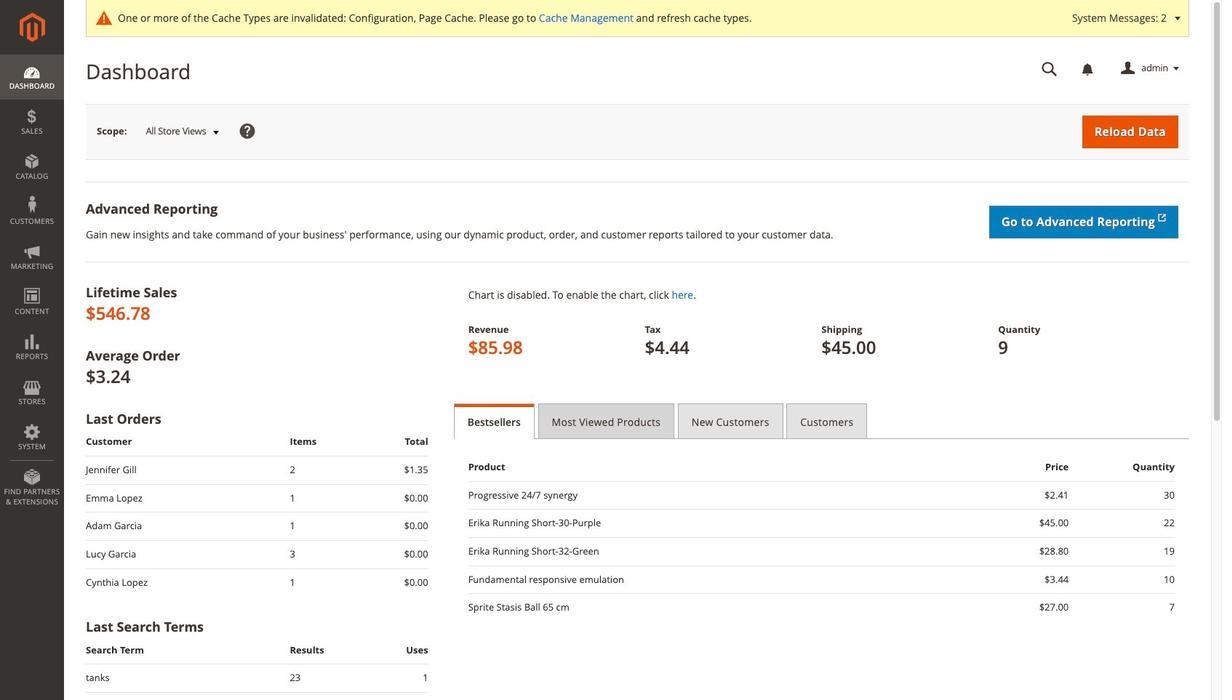 Task type: locate. For each thing, give the bounding box(es) containing it.
None text field
[[1032, 56, 1068, 82]]

menu bar
[[0, 55, 64, 515]]

magento admin panel image
[[19, 12, 45, 42]]

tab list
[[454, 404, 1190, 440]]



